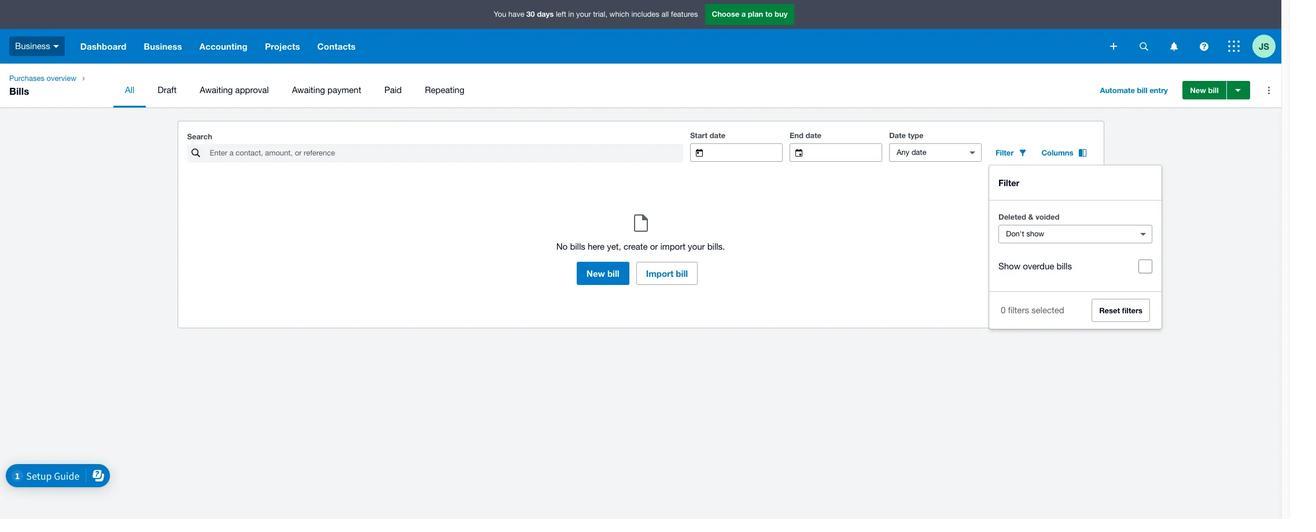 Task type: locate. For each thing, give the bounding box(es) containing it.
1 horizontal spatial filters
[[1122, 306, 1143, 315]]

0 horizontal spatial business
[[15, 41, 50, 51]]

bill right import
[[676, 268, 688, 279]]

draft
[[158, 85, 177, 95]]

in
[[568, 10, 574, 19]]

date for start date
[[710, 131, 726, 140]]

1 vertical spatial new
[[587, 268, 605, 279]]

filter left columns
[[996, 148, 1014, 157]]

navigation containing dashboard
[[72, 29, 1102, 64]]

new bill inside bills navigation
[[1190, 86, 1219, 95]]

dashboard
[[80, 41, 126, 51]]

0 horizontal spatial awaiting
[[200, 85, 233, 95]]

1 horizontal spatial date
[[806, 131, 822, 140]]

bill inside popup button
[[1137, 86, 1148, 95]]

0 horizontal spatial new bill
[[587, 268, 620, 279]]

new down here
[[587, 268, 605, 279]]

navigation
[[72, 29, 1102, 64]]

new bill right entry
[[1190, 86, 1219, 95]]

overdue
[[1023, 262, 1054, 271]]

deleted & voided
[[999, 212, 1060, 222]]

awaiting approval link
[[188, 73, 280, 108]]

you have 30 days left in your trial, which includes all features
[[494, 9, 698, 19]]

new bill button
[[1183, 81, 1226, 100], [577, 262, 629, 285]]

purchases
[[9, 74, 45, 83]]

awaiting inside "awaiting approval" link
[[200, 85, 233, 95]]

import
[[660, 242, 686, 252]]

0 horizontal spatial new bill button
[[577, 262, 629, 285]]

purchases overview
[[9, 74, 76, 83]]

trial,
[[593, 10, 608, 19]]

menu inside bills navigation
[[113, 73, 1084, 108]]

deleted
[[999, 212, 1026, 222]]

date right "end"
[[806, 131, 822, 140]]

bill down the yet,
[[607, 268, 620, 279]]

menu
[[113, 73, 1084, 108]]

svg image
[[1228, 41, 1240, 52], [1140, 42, 1148, 51], [1170, 42, 1178, 51], [1200, 42, 1208, 51], [1110, 43, 1117, 50]]

or
[[650, 242, 658, 252]]

accounting
[[199, 41, 248, 51]]

date
[[710, 131, 726, 140], [806, 131, 822, 140]]

0
[[1001, 306, 1006, 315]]

0 horizontal spatial bills
[[570, 242, 585, 252]]

1 awaiting from the left
[[200, 85, 233, 95]]

automate bill entry
[[1100, 86, 1168, 95]]

repeating link
[[413, 73, 476, 108]]

overflow menu image
[[1257, 79, 1281, 102]]

Start date field
[[712, 144, 782, 161]]

0 vertical spatial your
[[576, 10, 591, 19]]

bills
[[570, 242, 585, 252], [1057, 262, 1072, 271]]

2 awaiting from the left
[[292, 85, 325, 95]]

1 date from the left
[[710, 131, 726, 140]]

&
[[1028, 212, 1034, 222]]

1 horizontal spatial new
[[1190, 86, 1206, 95]]

approval
[[235, 85, 269, 95]]

business up draft
[[144, 41, 182, 51]]

date type
[[889, 131, 924, 140]]

days
[[537, 9, 554, 19]]

bill left entry
[[1137, 86, 1148, 95]]

your right in
[[576, 10, 591, 19]]

1 vertical spatial bills
[[1057, 262, 1072, 271]]

plan
[[748, 9, 763, 19]]

import bill
[[646, 268, 688, 279]]

bills right 'no'
[[570, 242, 585, 252]]

js button
[[1253, 29, 1282, 64]]

0 vertical spatial new bill button
[[1183, 81, 1226, 100]]

voided
[[1036, 212, 1060, 222]]

1 horizontal spatial awaiting
[[292, 85, 325, 95]]

date right the start
[[710, 131, 726, 140]]

type
[[908, 131, 924, 140]]

awaiting for awaiting approval
[[200, 85, 233, 95]]

bill right entry
[[1208, 86, 1219, 95]]

all link
[[113, 73, 146, 108]]

0 horizontal spatial date
[[710, 131, 726, 140]]

filter group
[[989, 165, 1162, 329]]

filters
[[1008, 306, 1029, 315], [1122, 306, 1143, 315]]

0 horizontal spatial new
[[587, 268, 605, 279]]

0 filters selected
[[1001, 306, 1064, 315]]

2 date from the left
[[806, 131, 822, 140]]

awaiting approval
[[200, 85, 269, 95]]

show overdue bills
[[999, 262, 1072, 271]]

new bill down here
[[587, 268, 620, 279]]

banner
[[0, 0, 1282, 64]]

bill
[[1137, 86, 1148, 95], [1208, 86, 1219, 95], [607, 268, 620, 279], [676, 268, 688, 279]]

bills navigation
[[0, 64, 1282, 108]]

awaiting
[[200, 85, 233, 95], [292, 85, 325, 95]]

1 horizontal spatial new bill button
[[1183, 81, 1226, 100]]

left
[[556, 10, 566, 19]]

new
[[1190, 86, 1206, 95], [587, 268, 605, 279]]

30
[[527, 9, 535, 19]]

your left bills.
[[688, 242, 705, 252]]

you
[[494, 10, 506, 19]]

1 vertical spatial new bill
[[587, 268, 620, 279]]

dashboard link
[[72, 29, 135, 64]]

filters right "reset"
[[1122, 306, 1143, 315]]

new bill button inside bills navigation
[[1183, 81, 1226, 100]]

1 horizontal spatial your
[[688, 242, 705, 252]]

contacts
[[317, 41, 356, 51]]

1 vertical spatial new bill button
[[577, 262, 629, 285]]

0 vertical spatial new bill
[[1190, 86, 1219, 95]]

filter down filter button
[[999, 178, 1020, 188]]

yet,
[[607, 242, 621, 252]]

awaiting left payment
[[292, 85, 325, 95]]

1 horizontal spatial business
[[144, 41, 182, 51]]

business
[[15, 41, 50, 51], [144, 41, 182, 51]]

new bill
[[1190, 86, 1219, 95], [587, 268, 620, 279]]

js
[[1259, 41, 1269, 51]]

new right entry
[[1190, 86, 1206, 95]]

filter button
[[989, 143, 1035, 162]]

all
[[125, 85, 134, 95]]

menu containing all
[[113, 73, 1084, 108]]

0 vertical spatial new
[[1190, 86, 1206, 95]]

payment
[[328, 85, 361, 95]]

filter
[[996, 148, 1014, 157], [999, 178, 1020, 188]]

awaiting inside awaiting payment link
[[292, 85, 325, 95]]

your
[[576, 10, 591, 19], [688, 242, 705, 252]]

all
[[662, 10, 669, 19]]

0 vertical spatial filter
[[996, 148, 1014, 157]]

buy
[[775, 9, 788, 19]]

entry
[[1150, 86, 1168, 95]]

choose
[[712, 9, 740, 19]]

bills
[[9, 85, 29, 97]]

new bill button down here
[[577, 262, 629, 285]]

filters right 0
[[1008, 306, 1029, 315]]

banner containing js
[[0, 0, 1282, 64]]

reset filters
[[1099, 306, 1143, 315]]

import bill button
[[636, 262, 698, 285]]

new bill button right entry
[[1183, 81, 1226, 100]]

1 vertical spatial filter
[[999, 178, 1020, 188]]

0 horizontal spatial filters
[[1008, 306, 1029, 315]]

business left svg image
[[15, 41, 50, 51]]

business button
[[0, 29, 72, 64]]

filters inside button
[[1122, 306, 1143, 315]]

bills right overdue
[[1057, 262, 1072, 271]]

0 horizontal spatial your
[[576, 10, 591, 19]]

columns
[[1042, 148, 1074, 157]]

1 horizontal spatial new bill
[[1190, 86, 1219, 95]]

0 vertical spatial bills
[[570, 242, 585, 252]]

awaiting payment link
[[280, 73, 373, 108]]

1 horizontal spatial bills
[[1057, 262, 1072, 271]]

awaiting left approval
[[200, 85, 233, 95]]

reset filters button
[[1092, 299, 1150, 322]]

filter inside button
[[996, 148, 1014, 157]]



Task type: describe. For each thing, give the bounding box(es) containing it.
filter inside group
[[999, 178, 1020, 188]]

bills.
[[707, 242, 725, 252]]

show
[[999, 262, 1021, 271]]

choose a plan to buy
[[712, 9, 788, 19]]

end date
[[790, 131, 822, 140]]

features
[[671, 10, 698, 19]]

reset
[[1099, 306, 1120, 315]]

accounting button
[[191, 29, 256, 64]]

bills inside filter group
[[1057, 262, 1072, 271]]

filters for 0
[[1008, 306, 1029, 315]]

no bills here yet, create or import your bills.
[[556, 242, 725, 252]]

overview
[[47, 74, 76, 83]]

business button
[[135, 29, 191, 64]]

awaiting payment
[[292, 85, 361, 95]]

no
[[556, 242, 568, 252]]

automate bill entry button
[[1093, 81, 1175, 100]]

automate
[[1100, 86, 1135, 95]]

paid link
[[373, 73, 413, 108]]

Search field
[[209, 145, 683, 162]]

new inside bills navigation
[[1190, 86, 1206, 95]]

projects
[[265, 41, 300, 51]]

svg image
[[53, 45, 59, 48]]

new bill for the bottom new bill button
[[587, 268, 620, 279]]

paid
[[384, 85, 402, 95]]

a
[[742, 9, 746, 19]]

which
[[610, 10, 629, 19]]

import
[[646, 268, 674, 279]]

date for end date
[[806, 131, 822, 140]]

1 vertical spatial your
[[688, 242, 705, 252]]

start
[[690, 131, 708, 140]]

Deleted & voided field
[[999, 226, 1131, 243]]

End date field
[[812, 144, 882, 161]]

new bill for new bill button inside the bills navigation
[[1190, 86, 1219, 95]]

here
[[588, 242, 605, 252]]

search
[[187, 132, 212, 141]]

to
[[765, 9, 773, 19]]

date
[[889, 131, 906, 140]]

columns button
[[1035, 143, 1094, 162]]

includes
[[631, 10, 659, 19]]

repeating
[[425, 85, 464, 95]]

bill inside button
[[676, 268, 688, 279]]

filters for reset
[[1122, 306, 1143, 315]]

have
[[508, 10, 525, 19]]

selected
[[1032, 306, 1064, 315]]

your inside you have 30 days left in your trial, which includes all features
[[576, 10, 591, 19]]

purchases overview link
[[5, 73, 81, 84]]

awaiting for awaiting payment
[[292, 85, 325, 95]]

draft link
[[146, 73, 188, 108]]

Date type field
[[890, 144, 960, 161]]

start date
[[690, 131, 726, 140]]

contacts button
[[309, 29, 364, 64]]

create
[[624, 242, 648, 252]]

end
[[790, 131, 804, 140]]

projects button
[[256, 29, 309, 64]]

business inside dropdown button
[[144, 41, 182, 51]]

business inside popup button
[[15, 41, 50, 51]]



Task type: vqa. For each thing, say whether or not it's contained in the screenshot.
second svg icon from right
no



